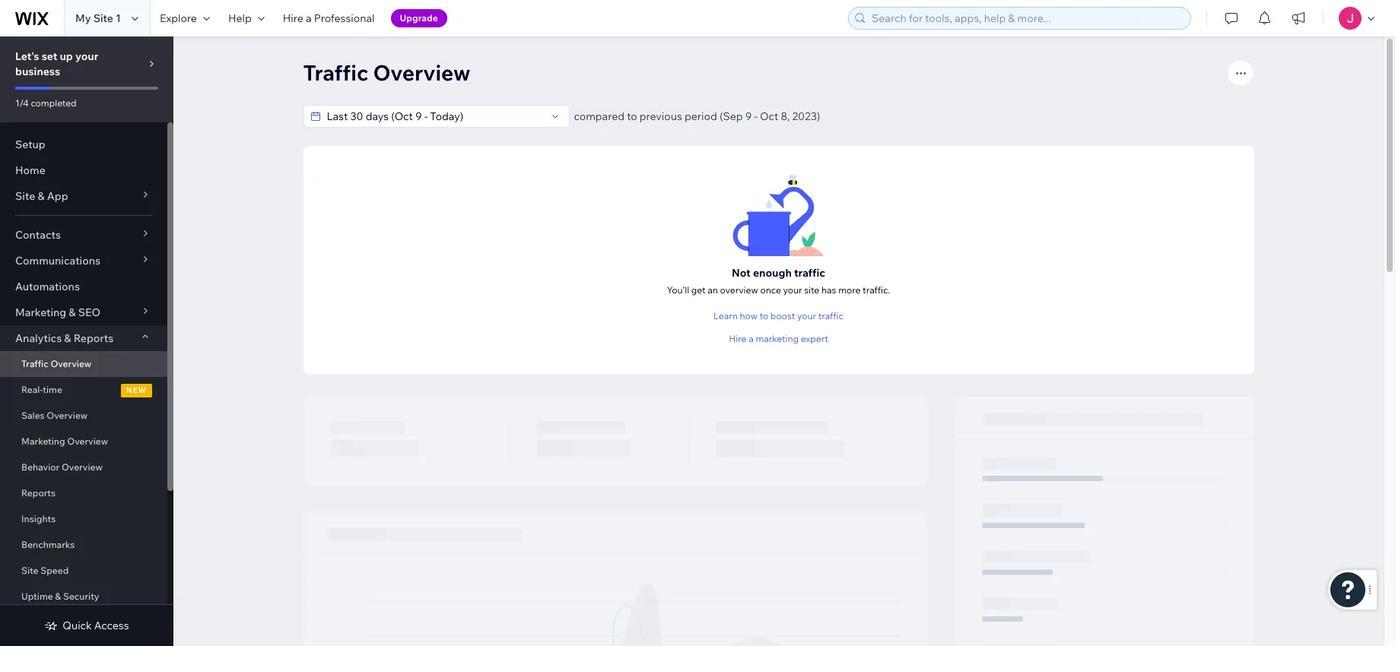 Task type: locate. For each thing, give the bounding box(es) containing it.
hire inside hire a professional "link"
[[283, 11, 304, 25]]

upgrade button
[[391, 9, 447, 27]]

0 vertical spatial traffic
[[303, 59, 369, 86]]

0 vertical spatial traffic
[[795, 266, 826, 280]]

hire right help button
[[283, 11, 304, 25]]

traffic down analytics
[[21, 358, 48, 370]]

your right boost
[[798, 311, 817, 322]]

0 vertical spatial hire
[[283, 11, 304, 25]]

to left "previous" on the top
[[627, 110, 638, 123]]

overview down marketing overview link
[[62, 462, 103, 473]]

reports up insights
[[21, 488, 56, 499]]

1
[[116, 11, 121, 25]]

1 horizontal spatial traffic overview
[[303, 59, 471, 86]]

1 vertical spatial hire
[[729, 333, 747, 345]]

site for site speed
[[21, 566, 38, 577]]

site for site & app
[[15, 190, 35, 203]]

& left seo
[[69, 306, 76, 320]]

site inside popup button
[[15, 190, 35, 203]]

site left 1
[[93, 11, 113, 25]]

more
[[839, 284, 861, 296]]

sales
[[21, 410, 45, 422]]

&
[[38, 190, 45, 203], [69, 306, 76, 320], [64, 332, 71, 346], [55, 591, 61, 603]]

traffic
[[303, 59, 369, 86], [21, 358, 48, 370]]

marketing up the behavior
[[21, 436, 65, 448]]

new
[[126, 386, 147, 396]]

traffic inside 'not enough traffic you'll get an overview once your site has more traffic.'
[[795, 266, 826, 280]]

0 horizontal spatial reports
[[21, 488, 56, 499]]

page skeleton image
[[303, 397, 1255, 647]]

0 vertical spatial reports
[[74, 332, 114, 346]]

reports
[[74, 332, 114, 346], [21, 488, 56, 499]]

behavior overview
[[21, 462, 103, 473]]

home link
[[0, 158, 167, 183]]

1 horizontal spatial hire
[[729, 333, 747, 345]]

2023)
[[793, 110, 821, 123]]

traffic overview down upgrade button
[[303, 59, 471, 86]]

a down how
[[749, 333, 754, 345]]

1 vertical spatial traffic overview
[[21, 358, 92, 370]]

compared
[[574, 110, 625, 123]]

access
[[94, 620, 129, 633]]

(sep
[[720, 110, 743, 123]]

a for professional
[[306, 11, 312, 25]]

overview up marketing overview
[[47, 410, 88, 422]]

setup
[[15, 138, 45, 151]]

marketing up analytics
[[15, 306, 66, 320]]

site left speed in the bottom of the page
[[21, 566, 38, 577]]

to
[[627, 110, 638, 123], [760, 311, 769, 322]]

1 vertical spatial site
[[15, 190, 35, 203]]

overview down sales overview link
[[67, 436, 108, 448]]

quick access
[[63, 620, 129, 633]]

None field
[[322, 106, 546, 127]]

overview down analytics & reports
[[51, 358, 92, 370]]

0 vertical spatial marketing
[[15, 306, 66, 320]]

1 horizontal spatial reports
[[74, 332, 114, 346]]

0 horizontal spatial hire
[[283, 11, 304, 25]]

analytics
[[15, 332, 62, 346]]

traffic overview inside traffic overview link
[[21, 358, 92, 370]]

overview
[[373, 59, 471, 86], [51, 358, 92, 370], [47, 410, 88, 422], [67, 436, 108, 448], [62, 462, 103, 473]]

a left professional
[[306, 11, 312, 25]]

your inside 'not enough traffic you'll get an overview once your site has more traffic.'
[[784, 284, 803, 296]]

site
[[93, 11, 113, 25], [15, 190, 35, 203], [21, 566, 38, 577]]

traffic up site
[[795, 266, 826, 280]]

a for marketing
[[749, 333, 754, 345]]

app
[[47, 190, 68, 203]]

marketing
[[15, 306, 66, 320], [21, 436, 65, 448]]

site & app
[[15, 190, 68, 203]]

sales overview link
[[0, 403, 167, 429]]

help
[[228, 11, 252, 25]]

marketing & seo button
[[0, 300, 167, 326]]

marketing inside marketing overview link
[[21, 436, 65, 448]]

1 vertical spatial marketing
[[21, 436, 65, 448]]

explore
[[160, 11, 197, 25]]

business
[[15, 65, 60, 78]]

& for analytics
[[64, 332, 71, 346]]

oct
[[760, 110, 779, 123]]

-
[[755, 110, 758, 123]]

site down home
[[15, 190, 35, 203]]

marketing overview
[[21, 436, 108, 448]]

0 horizontal spatial traffic
[[21, 358, 48, 370]]

1 horizontal spatial traffic
[[303, 59, 369, 86]]

0 horizontal spatial a
[[306, 11, 312, 25]]

& right uptime
[[55, 591, 61, 603]]

real-time
[[21, 384, 62, 396]]

& for site
[[38, 190, 45, 203]]

reports link
[[0, 481, 167, 507]]

to right how
[[760, 311, 769, 322]]

hire down how
[[729, 333, 747, 345]]

reports down seo
[[74, 332, 114, 346]]

a
[[306, 11, 312, 25], [749, 333, 754, 345]]

1 horizontal spatial a
[[749, 333, 754, 345]]

your right up
[[75, 49, 98, 63]]

1 vertical spatial traffic
[[819, 311, 844, 322]]

overview
[[720, 284, 759, 296]]

0 horizontal spatial traffic overview
[[21, 358, 92, 370]]

a inside "link"
[[306, 11, 312, 25]]

overview for sales overview link
[[47, 410, 88, 422]]

0 horizontal spatial to
[[627, 110, 638, 123]]

traffic overview up "time"
[[21, 358, 92, 370]]

& for marketing
[[69, 306, 76, 320]]

marketing inside 'marketing & seo' dropdown button
[[15, 306, 66, 320]]

hire
[[283, 11, 304, 25], [729, 333, 747, 345]]

previous
[[640, 110, 683, 123]]

0 vertical spatial traffic overview
[[303, 59, 471, 86]]

quick access button
[[44, 620, 129, 633]]

0 vertical spatial your
[[75, 49, 98, 63]]

1 vertical spatial reports
[[21, 488, 56, 499]]

1 vertical spatial traffic
[[21, 358, 48, 370]]

2 vertical spatial site
[[21, 566, 38, 577]]

automations link
[[0, 274, 167, 300]]

1 vertical spatial a
[[749, 333, 754, 345]]

sidebar element
[[0, 37, 174, 647]]

1 horizontal spatial to
[[760, 311, 769, 322]]

site & app button
[[0, 183, 167, 209]]

0 vertical spatial a
[[306, 11, 312, 25]]

0 vertical spatial site
[[93, 11, 113, 25]]

your inside let's set up your business
[[75, 49, 98, 63]]

& down the marketing & seo
[[64, 332, 71, 346]]

traffic down has
[[819, 311, 844, 322]]

overview for behavior overview link
[[62, 462, 103, 473]]

benchmarks
[[21, 540, 75, 551]]

up
[[60, 49, 73, 63]]

seo
[[78, 306, 101, 320]]

& inside popup button
[[38, 190, 45, 203]]

0 vertical spatial to
[[627, 110, 638, 123]]

an
[[708, 284, 718, 296]]

hire for hire a marketing expert
[[729, 333, 747, 345]]

1/4
[[15, 97, 29, 109]]

you'll
[[667, 284, 690, 296]]

let's set up your business
[[15, 49, 98, 78]]

your left site
[[784, 284, 803, 296]]

hire inside hire a marketing expert link
[[729, 333, 747, 345]]

& left app
[[38, 190, 45, 203]]

insights link
[[0, 507, 167, 533]]

& for uptime
[[55, 591, 61, 603]]

traffic down hire a professional
[[303, 59, 369, 86]]

reports inside dropdown button
[[74, 332, 114, 346]]

1 vertical spatial your
[[784, 284, 803, 296]]

behavior
[[21, 462, 60, 473]]

traffic overview
[[303, 59, 471, 86], [21, 358, 92, 370]]

your
[[75, 49, 98, 63], [784, 284, 803, 296], [798, 311, 817, 322]]

traffic
[[795, 266, 826, 280], [819, 311, 844, 322]]



Task type: vqa. For each thing, say whether or not it's contained in the screenshot.
ONLINE
no



Task type: describe. For each thing, give the bounding box(es) containing it.
help button
[[219, 0, 274, 37]]

traffic inside traffic overview link
[[21, 358, 48, 370]]

not
[[732, 266, 751, 280]]

boost
[[771, 311, 796, 322]]

has
[[822, 284, 837, 296]]

let's
[[15, 49, 39, 63]]

communications button
[[0, 248, 167, 274]]

site speed
[[21, 566, 69, 577]]

setup link
[[0, 132, 167, 158]]

2 vertical spatial your
[[798, 311, 817, 322]]

8,
[[781, 110, 790, 123]]

learn how to boost your traffic
[[714, 311, 844, 322]]

learn how to boost your traffic link
[[714, 309, 844, 323]]

security
[[63, 591, 99, 603]]

uptime & security link
[[0, 585, 167, 610]]

site
[[805, 284, 820, 296]]

automations
[[15, 280, 80, 294]]

my
[[75, 11, 91, 25]]

once
[[761, 284, 782, 296]]

hire a marketing expert link
[[729, 332, 829, 346]]

hire a marketing expert
[[729, 333, 829, 345]]

overview down upgrade button
[[373, 59, 471, 86]]

marketing & seo
[[15, 306, 101, 320]]

overview for traffic overview link
[[51, 358, 92, 370]]

sales overview
[[21, 410, 88, 422]]

my site 1
[[75, 11, 121, 25]]

9
[[746, 110, 752, 123]]

contacts
[[15, 228, 61, 242]]

how
[[740, 311, 758, 322]]

traffic.
[[863, 284, 891, 296]]

analytics & reports
[[15, 332, 114, 346]]

1 vertical spatial to
[[760, 311, 769, 322]]

quick
[[63, 620, 92, 633]]

benchmarks link
[[0, 533, 167, 559]]

time
[[43, 384, 62, 396]]

get
[[692, 284, 706, 296]]

overview for marketing overview link
[[67, 436, 108, 448]]

contacts button
[[0, 222, 167, 248]]

traffic overview link
[[0, 352, 167, 378]]

analytics & reports button
[[0, 326, 167, 352]]

insights
[[21, 514, 56, 525]]

marketing overview link
[[0, 429, 167, 455]]

uptime
[[21, 591, 53, 603]]

home
[[15, 164, 46, 177]]

period
[[685, 110, 718, 123]]

enough
[[753, 266, 792, 280]]

marketing
[[756, 333, 799, 345]]

1/4 completed
[[15, 97, 77, 109]]

learn
[[714, 311, 738, 322]]

real-
[[21, 384, 43, 396]]

communications
[[15, 254, 101, 268]]

not enough traffic you'll get an overview once your site has more traffic.
[[667, 266, 891, 296]]

marketing for marketing & seo
[[15, 306, 66, 320]]

compared to previous period (sep 9 - oct 8, 2023)
[[574, 110, 821, 123]]

completed
[[31, 97, 77, 109]]

marketing for marketing overview
[[21, 436, 65, 448]]

set
[[42, 49, 57, 63]]

Search for tools, apps, help & more... field
[[868, 8, 1187, 29]]

hire for hire a professional
[[283, 11, 304, 25]]

hire a professional link
[[274, 0, 384, 37]]

upgrade
[[400, 12, 438, 24]]

behavior overview link
[[0, 455, 167, 481]]

site speed link
[[0, 559, 167, 585]]

hire a professional
[[283, 11, 375, 25]]

expert
[[801, 333, 829, 345]]

uptime & security
[[21, 591, 99, 603]]

speed
[[40, 566, 69, 577]]

professional
[[314, 11, 375, 25]]



